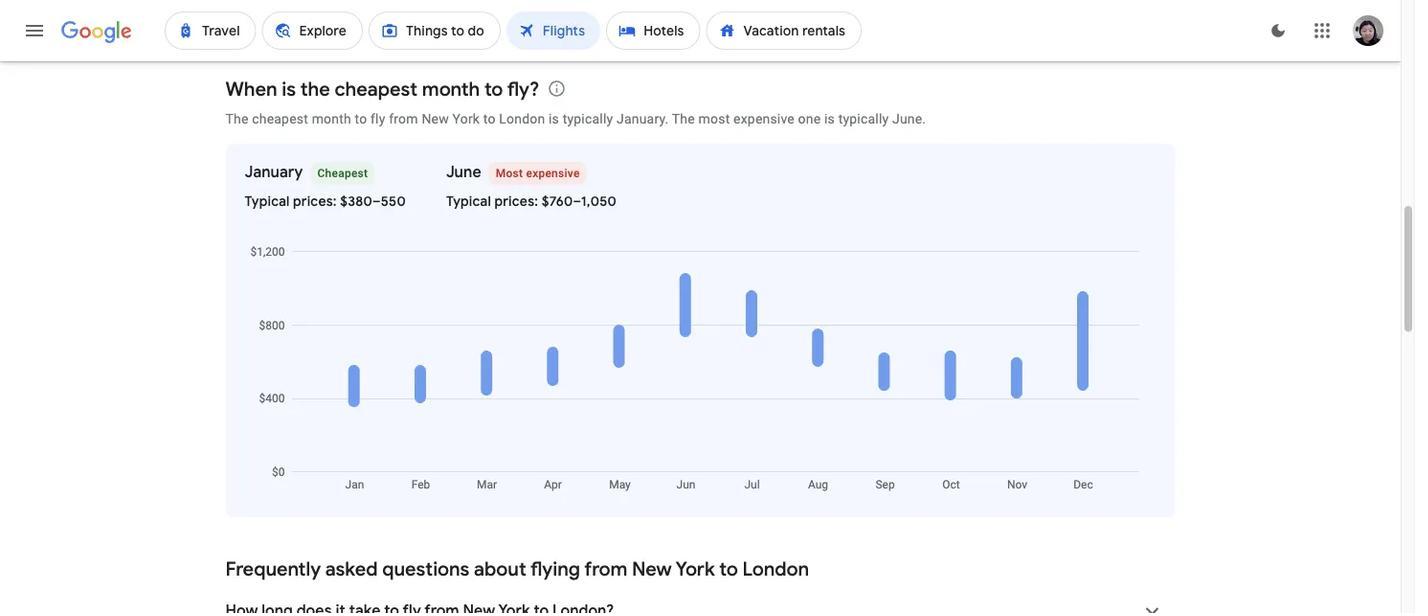 Task type: describe. For each thing, give the bounding box(es) containing it.
1 horizontal spatial is
[[549, 111, 559, 126]]

one
[[799, 111, 821, 126]]

most
[[699, 111, 730, 126]]

cheapest
[[318, 167, 368, 180]]

asked
[[325, 557, 378, 581]]

fly?
[[507, 77, 540, 101]]

most
[[496, 167, 523, 180]]

the cheapest month to fly from new york to london is typically january. the most expensive one is typically june.
[[226, 111, 927, 126]]

0 vertical spatial month
[[422, 77, 480, 101]]

0 horizontal spatial cheapest
[[252, 111, 308, 126]]

york for fly
[[453, 111, 480, 126]]

from for fly
[[389, 111, 418, 126]]

1 vertical spatial expensive
[[526, 167, 580, 180]]

the
[[300, 77, 330, 101]]

about
[[474, 557, 527, 581]]

0 horizontal spatial is
[[282, 77, 296, 101]]

when
[[226, 77, 277, 101]]

typical prices: $760–1,050
[[446, 193, 617, 210]]

january.
[[617, 111, 669, 126]]

2 typically from the left
[[839, 111, 889, 126]]

0 horizontal spatial month
[[312, 111, 351, 126]]

$380–550
[[340, 193, 406, 210]]

monthly price graph. use the left or right arrow keys to navigate between the months application
[[242, 214, 1160, 501]]

from for flying
[[585, 557, 628, 581]]

monthly price graph. use the left or right arrow keys to navigate between the months image
[[242, 214, 1160, 501]]

2 the from the left
[[672, 111, 695, 126]]

new for flying
[[632, 557, 672, 581]]

fly
[[371, 111, 386, 126]]

york for flying
[[676, 557, 715, 581]]

typical for january
[[245, 193, 290, 210]]

london for fly
[[499, 111, 545, 126]]

typical prices: $380–550
[[245, 193, 406, 210]]



Task type: locate. For each thing, give the bounding box(es) containing it.
the down the when
[[226, 111, 249, 126]]

1 vertical spatial month
[[312, 111, 351, 126]]

prices: for january
[[293, 193, 337, 210]]

1 vertical spatial from
[[585, 557, 628, 581]]

1 horizontal spatial from
[[585, 557, 628, 581]]

$760–1,050
[[542, 193, 617, 210]]

1 horizontal spatial typical
[[446, 193, 491, 210]]

0 vertical spatial new
[[422, 111, 449, 126]]

is up most expensive
[[549, 111, 559, 126]]

0 horizontal spatial from
[[389, 111, 418, 126]]

is
[[282, 77, 296, 101], [549, 111, 559, 126], [825, 111, 835, 126]]

when is the cheapest month to fly?
[[226, 77, 540, 101]]

new for fly
[[422, 111, 449, 126]]

1 vertical spatial cheapest
[[252, 111, 308, 126]]

0 horizontal spatial typical
[[245, 193, 290, 210]]

month left the 'fly?'
[[422, 77, 480, 101]]

cheapest up fly
[[335, 77, 418, 101]]

prices:
[[293, 193, 337, 210], [495, 193, 538, 210]]

2 horizontal spatial is
[[825, 111, 835, 126]]

prices: for june
[[495, 193, 538, 210]]

new
[[422, 111, 449, 126], [632, 557, 672, 581]]

1 horizontal spatial prices:
[[495, 193, 538, 210]]

1 vertical spatial new
[[632, 557, 672, 581]]

1 horizontal spatial the
[[672, 111, 695, 126]]

2 typical from the left
[[446, 193, 491, 210]]

0 horizontal spatial expensive
[[526, 167, 580, 180]]

0 vertical spatial expensive
[[734, 111, 795, 126]]

typical down january
[[245, 193, 290, 210]]

typical for june
[[446, 193, 491, 210]]

from right flying
[[585, 557, 628, 581]]

1 horizontal spatial new
[[632, 557, 672, 581]]

1 horizontal spatial expensive
[[734, 111, 795, 126]]

most expensive
[[496, 167, 580, 180]]

month
[[422, 77, 480, 101], [312, 111, 351, 126]]

flying
[[531, 557, 580, 581]]

1 vertical spatial london
[[743, 557, 809, 581]]

1 horizontal spatial month
[[422, 77, 480, 101]]

0 horizontal spatial typically
[[563, 111, 613, 126]]

0 horizontal spatial new
[[422, 111, 449, 126]]

frequently
[[226, 557, 321, 581]]

1 horizontal spatial london
[[743, 557, 809, 581]]

york
[[453, 111, 480, 126], [676, 557, 715, 581]]

expensive left 'one' on the top right of page
[[734, 111, 795, 126]]

1 typical from the left
[[245, 193, 290, 210]]

is right 'one' on the top right of page
[[825, 111, 835, 126]]

london for flying
[[743, 557, 809, 581]]

0 horizontal spatial london
[[499, 111, 545, 126]]

main menu image
[[23, 19, 46, 42]]

1 prices: from the left
[[293, 193, 337, 210]]

june
[[446, 162, 482, 182]]

0 vertical spatial london
[[499, 111, 545, 126]]

0 horizontal spatial prices:
[[293, 193, 337, 210]]

change appearance image
[[1256, 8, 1302, 54]]

0 horizontal spatial york
[[453, 111, 480, 126]]

is left the the
[[282, 77, 296, 101]]

0 vertical spatial york
[[453, 111, 480, 126]]

typically
[[563, 111, 613, 126], [839, 111, 889, 126]]

typically left january.
[[563, 111, 613, 126]]

1 horizontal spatial york
[[676, 557, 715, 581]]

0 vertical spatial cheapest
[[335, 77, 418, 101]]

0 horizontal spatial the
[[226, 111, 249, 126]]

the
[[226, 111, 249, 126], [672, 111, 695, 126]]

prices: down most
[[495, 193, 538, 210]]

cheapest down the when
[[252, 111, 308, 126]]

typical
[[245, 193, 290, 210], [446, 193, 491, 210]]

frequently asked questions about flying from new york to london
[[226, 557, 809, 581]]

typically left june.
[[839, 111, 889, 126]]

june.
[[893, 111, 927, 126]]

1 horizontal spatial typically
[[839, 111, 889, 126]]

month down the the
[[312, 111, 351, 126]]

the left "most"
[[672, 111, 695, 126]]

january
[[245, 162, 303, 182]]

1 horizontal spatial cheapest
[[335, 77, 418, 101]]

expensive
[[734, 111, 795, 126], [526, 167, 580, 180]]

2 prices: from the left
[[495, 193, 538, 210]]

prices: down cheapest
[[293, 193, 337, 210]]

from
[[389, 111, 418, 126], [585, 557, 628, 581]]

expensive up typical prices: $760–1,050
[[526, 167, 580, 180]]

typical down june
[[446, 193, 491, 210]]

0 vertical spatial from
[[389, 111, 418, 126]]

london
[[499, 111, 545, 126], [743, 557, 809, 581]]

1 typically from the left
[[563, 111, 613, 126]]

cheapest
[[335, 77, 418, 101], [252, 111, 308, 126]]

questions
[[382, 557, 470, 581]]

show answer how long does it take to fly from new york to london? image
[[1130, 588, 1176, 613]]

from right fly
[[389, 111, 418, 126]]

1 the from the left
[[226, 111, 249, 126]]

to
[[485, 77, 503, 101], [355, 111, 367, 126], [484, 111, 496, 126], [720, 557, 738, 581]]

1 vertical spatial york
[[676, 557, 715, 581]]



Task type: vqa. For each thing, say whether or not it's contained in the screenshot.
the New corresponding to fly
yes



